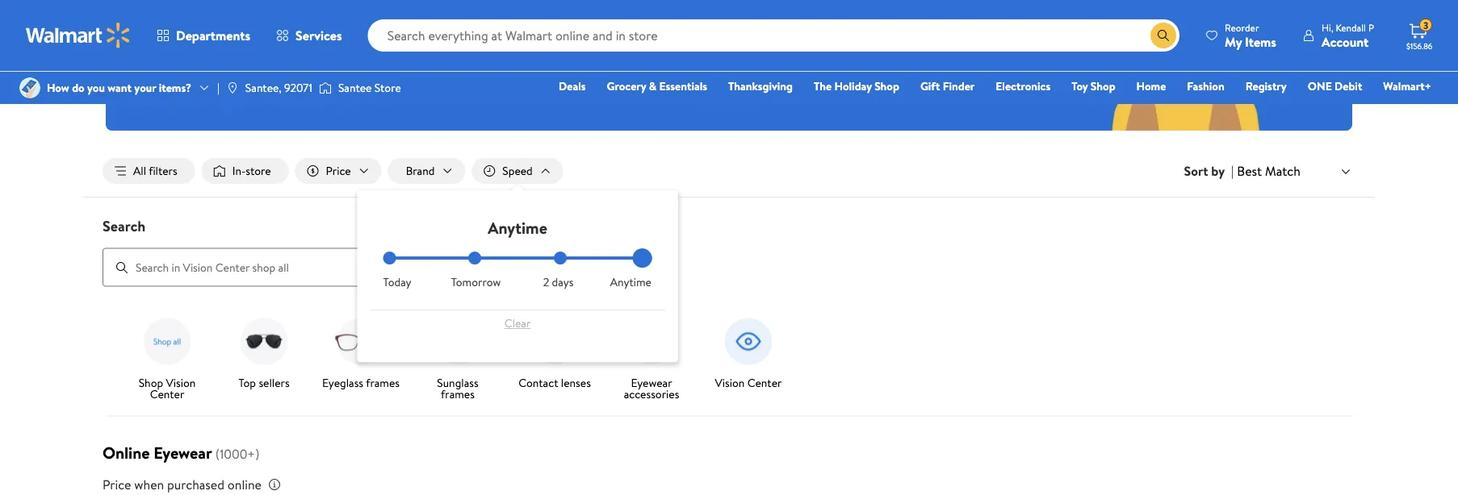 Task type: vqa. For each thing, say whether or not it's contained in the screenshot.
'pickup'
no



Task type: locate. For each thing, give the bounding box(es) containing it.
vision inside shop vision center
[[166, 375, 196, 391]]

online eyewear (1000+)
[[103, 442, 260, 464]]

lenses
[[561, 375, 591, 391]]

in-store button
[[202, 158, 289, 184]]

today
[[383, 275, 412, 290]]

center down shop vision center image
[[150, 386, 184, 402]]

price inside dropdown button
[[326, 163, 351, 179]]

store
[[375, 80, 401, 96]]

(1000+)
[[215, 445, 260, 463]]

finder
[[943, 78, 975, 94]]

holiday
[[835, 78, 872, 94]]

walmart vision center. shop eyewear and more. image
[[106, 0, 1353, 131]]

shop right 'holiday'
[[875, 78, 900, 94]]

1 vertical spatial price
[[103, 476, 131, 494]]

eyewear down eyewear accessories image
[[631, 375, 672, 391]]

eyewear
[[631, 375, 672, 391], [154, 442, 212, 464]]

the holiday shop link
[[807, 78, 907, 95]]

0 vertical spatial &
[[750, 48, 760, 68]]

& inside walmart vision center shop eyewear & more.
[[750, 48, 760, 68]]

online
[[103, 442, 150, 464]]

vision center image
[[720, 313, 778, 371]]

speed
[[503, 163, 533, 179]]

center up the
[[778, 12, 856, 48]]

$156.86
[[1407, 40, 1433, 51]]

by
[[1212, 162, 1225, 180]]

electronics
[[996, 78, 1051, 94]]

frames
[[366, 375, 400, 391], [441, 386, 475, 402]]

your
[[134, 80, 156, 96]]

grocery & essentials link
[[600, 78, 715, 95]]

grocery & essentials
[[607, 78, 707, 94]]

clear button
[[383, 311, 652, 337]]

anytime up how fast do you want your order? 'option group'
[[488, 216, 547, 239]]

price right store
[[326, 163, 351, 179]]

& left more.
[[750, 48, 760, 68]]

walmart+ link
[[1376, 78, 1439, 95]]

eyewear inside eyewear accessories
[[631, 375, 672, 391]]

 image
[[319, 80, 332, 96], [226, 82, 239, 94]]

accessories
[[624, 386, 679, 402]]

0 vertical spatial |
[[217, 80, 220, 96]]

0 vertical spatial anytime
[[488, 216, 547, 239]]

center inside walmart vision center shop eyewear & more.
[[778, 12, 856, 48]]

Tomorrow radio
[[469, 252, 481, 265]]

shop down shop vision center image
[[139, 375, 163, 391]]

reorder my items
[[1225, 21, 1277, 50]]

price
[[326, 163, 351, 179], [103, 476, 131, 494]]

toy
[[1072, 78, 1088, 94]]

price for price
[[326, 163, 351, 179]]

anytime down anytime option
[[610, 275, 652, 290]]

eyewear accessories link
[[610, 313, 694, 403]]

santee store
[[338, 80, 401, 96]]

shop
[[659, 48, 691, 68], [875, 78, 900, 94], [1091, 78, 1116, 94], [139, 375, 163, 391]]

vision for walmart
[[703, 12, 772, 48]]

sellers
[[259, 375, 290, 391]]

 image
[[19, 78, 40, 99]]

vision center link
[[707, 313, 791, 392]]

0 horizontal spatial frames
[[366, 375, 400, 391]]

kendall
[[1336, 21, 1366, 34]]

deals link
[[552, 78, 593, 95]]

&
[[750, 48, 760, 68], [649, 78, 657, 94]]

|
[[217, 80, 220, 96], [1232, 162, 1234, 180]]

items
[[1245, 33, 1277, 50]]

vision
[[703, 12, 772, 48], [166, 375, 196, 391], [715, 375, 745, 391]]

1 vertical spatial &
[[649, 78, 657, 94]]

frames down sunglass frames image
[[441, 386, 475, 402]]

shop vision center image
[[138, 313, 196, 371]]

when
[[134, 476, 164, 494]]

vision center
[[715, 375, 782, 391]]

grocery
[[607, 78, 646, 94]]

eyeglass frames link
[[319, 313, 403, 392]]

debit
[[1335, 78, 1363, 94]]

1 vertical spatial eyewear
[[154, 442, 212, 464]]

vision for shop
[[166, 375, 196, 391]]

1 horizontal spatial  image
[[319, 80, 332, 96]]

eyewear up price when purchased online
[[154, 442, 212, 464]]

one debit link
[[1301, 78, 1370, 95]]

best
[[1237, 162, 1262, 180]]

0 horizontal spatial price
[[103, 476, 131, 494]]

0 horizontal spatial eyewear
[[154, 442, 212, 464]]

None range field
[[383, 257, 652, 260]]

center inside shop vision center
[[150, 386, 184, 402]]

contact lenses image
[[526, 313, 584, 371]]

walmart+
[[1384, 78, 1432, 94]]

more.
[[763, 48, 799, 68]]

0 horizontal spatial  image
[[226, 82, 239, 94]]

sort and filter section element
[[83, 145, 1375, 197]]

2
[[543, 275, 549, 290]]

you
[[87, 80, 105, 96]]

1 horizontal spatial &
[[750, 48, 760, 68]]

| inside "sort and filter section" element
[[1232, 162, 1234, 180]]

shop inside 'link'
[[875, 78, 900, 94]]

1 vertical spatial anytime
[[610, 275, 652, 290]]

top sellers
[[239, 375, 290, 391]]

walmart
[[602, 12, 697, 48]]

sort by |
[[1184, 162, 1234, 180]]

1 vertical spatial |
[[1232, 162, 1234, 180]]

0 horizontal spatial anytime
[[488, 216, 547, 239]]

sunglass frames image
[[429, 313, 487, 371]]

price button
[[295, 158, 382, 184]]

frames right eyeglass
[[366, 375, 400, 391]]

0 vertical spatial eyewear
[[631, 375, 672, 391]]

None radio
[[554, 252, 567, 265]]

vision inside walmart vision center shop eyewear & more.
[[703, 12, 772, 48]]

shop right toy
[[1091, 78, 1116, 94]]

search
[[103, 216, 146, 236]]

1 horizontal spatial |
[[1232, 162, 1234, 180]]

anytime
[[488, 216, 547, 239], [610, 275, 652, 290]]

1 horizontal spatial price
[[326, 163, 351, 179]]

toy shop
[[1072, 78, 1116, 94]]

sunglass frames link
[[416, 313, 500, 403]]

Search in Vision Center shop all search field
[[103, 248, 590, 287]]

0 horizontal spatial |
[[217, 80, 220, 96]]

eyewear accessories
[[624, 375, 679, 402]]

shop up essentials
[[659, 48, 691, 68]]

| right by
[[1232, 162, 1234, 180]]

frames inside sunglass frames
[[441, 386, 475, 402]]

0 horizontal spatial &
[[649, 78, 657, 94]]

match
[[1265, 162, 1301, 180]]

| right items?
[[217, 80, 220, 96]]

shop inside walmart vision center shop eyewear & more.
[[659, 48, 691, 68]]

 image right 92071
[[319, 80, 332, 96]]

& right grocery at the left of page
[[649, 78, 657, 94]]

shop inside shop vision center
[[139, 375, 163, 391]]

frames for sunglass frames
[[441, 386, 475, 402]]

1 horizontal spatial anytime
[[610, 275, 652, 290]]

Search search field
[[368, 19, 1180, 52]]

0 vertical spatial price
[[326, 163, 351, 179]]

contact
[[519, 375, 558, 391]]

eyewear
[[694, 48, 746, 68]]

do
[[72, 80, 85, 96]]

top sellers image
[[235, 313, 293, 371]]

price left the when
[[103, 476, 131, 494]]

 image for santee store
[[319, 80, 332, 96]]

toy shop link
[[1064, 78, 1123, 95]]

in-
[[232, 163, 246, 179]]

1 horizontal spatial frames
[[441, 386, 475, 402]]

1 horizontal spatial eyewear
[[631, 375, 672, 391]]

 image left santee, in the left top of the page
[[226, 82, 239, 94]]

search icon image
[[1157, 29, 1170, 42]]

Search search field
[[83, 216, 1375, 287]]



Task type: describe. For each thing, give the bounding box(es) containing it.
departments
[[176, 27, 250, 44]]

Anytime radio
[[639, 252, 652, 265]]

want
[[108, 80, 132, 96]]

92071
[[284, 80, 312, 96]]

brand
[[406, 163, 435, 179]]

sunglass frames
[[437, 375, 479, 402]]

store
[[246, 163, 271, 179]]

all
[[133, 163, 146, 179]]

all filters
[[133, 163, 177, 179]]

items?
[[159, 80, 191, 96]]

registry link
[[1239, 78, 1294, 95]]

price when purchased online
[[103, 476, 262, 494]]

fashion link
[[1180, 78, 1232, 95]]

walmart vision center shop eyewear & more.
[[602, 12, 856, 68]]

home
[[1137, 78, 1166, 94]]

shop vision center link
[[125, 313, 209, 403]]

how do you want your items?
[[47, 80, 191, 96]]

how fast do you want your order? option group
[[383, 252, 652, 290]]

thanksgiving link
[[721, 78, 800, 95]]

online
[[228, 476, 262, 494]]

gift finder link
[[913, 78, 982, 95]]

legal information image
[[268, 479, 281, 491]]

clear
[[505, 316, 531, 332]]

search image
[[115, 261, 128, 274]]

 image for santee, 92071
[[226, 82, 239, 94]]

one
[[1308, 78, 1332, 94]]

p
[[1369, 21, 1374, 34]]

account
[[1322, 33, 1369, 50]]

hi,
[[1322, 21, 1334, 34]]

center for walmart
[[778, 12, 856, 48]]

speed button
[[472, 158, 563, 184]]

registry
[[1246, 78, 1287, 94]]

eyeglass frames image
[[332, 313, 390, 371]]

Today radio
[[383, 252, 396, 265]]

contact lenses
[[519, 375, 591, 391]]

reorder
[[1225, 21, 1259, 34]]

gift
[[921, 78, 940, 94]]

3
[[1424, 18, 1429, 32]]

deals
[[559, 78, 586, 94]]

top
[[239, 375, 256, 391]]

all filters button
[[103, 158, 195, 184]]

how
[[47, 80, 69, 96]]

santee, 92071
[[245, 80, 312, 96]]

best match
[[1237, 162, 1301, 180]]

the holiday shop
[[814, 78, 900, 94]]

eyeglass frames
[[322, 375, 400, 391]]

2 days
[[543, 275, 574, 290]]

hi, kendall p account
[[1322, 21, 1374, 50]]

sunglass
[[437, 375, 479, 391]]

shop vision center
[[139, 375, 196, 402]]

frames for eyeglass frames
[[366, 375, 400, 391]]

anytime inside how fast do you want your order? 'option group'
[[610, 275, 652, 290]]

center down vision center image
[[748, 375, 782, 391]]

essentials
[[659, 78, 707, 94]]

Walmart Site-Wide search field
[[368, 19, 1180, 52]]

electronics link
[[989, 78, 1058, 95]]

purchased
[[167, 476, 224, 494]]

my
[[1225, 33, 1242, 50]]

filters
[[149, 163, 177, 179]]

gift finder
[[921, 78, 975, 94]]

eyeglass
[[322, 375, 363, 391]]

services
[[296, 27, 342, 44]]

santee
[[338, 80, 372, 96]]

price for price when purchased online
[[103, 476, 131, 494]]

center for shop
[[150, 386, 184, 402]]

home link
[[1129, 78, 1174, 95]]

eyewear accessories image
[[623, 313, 681, 371]]

in-store
[[232, 163, 271, 179]]

fashion
[[1187, 78, 1225, 94]]

brand button
[[388, 158, 465, 184]]

departments button
[[144, 16, 263, 55]]

services button
[[263, 16, 355, 55]]

days
[[552, 275, 574, 290]]

tomorrow
[[451, 275, 501, 290]]

the
[[814, 78, 832, 94]]

walmart image
[[26, 23, 131, 48]]

santee,
[[245, 80, 282, 96]]



